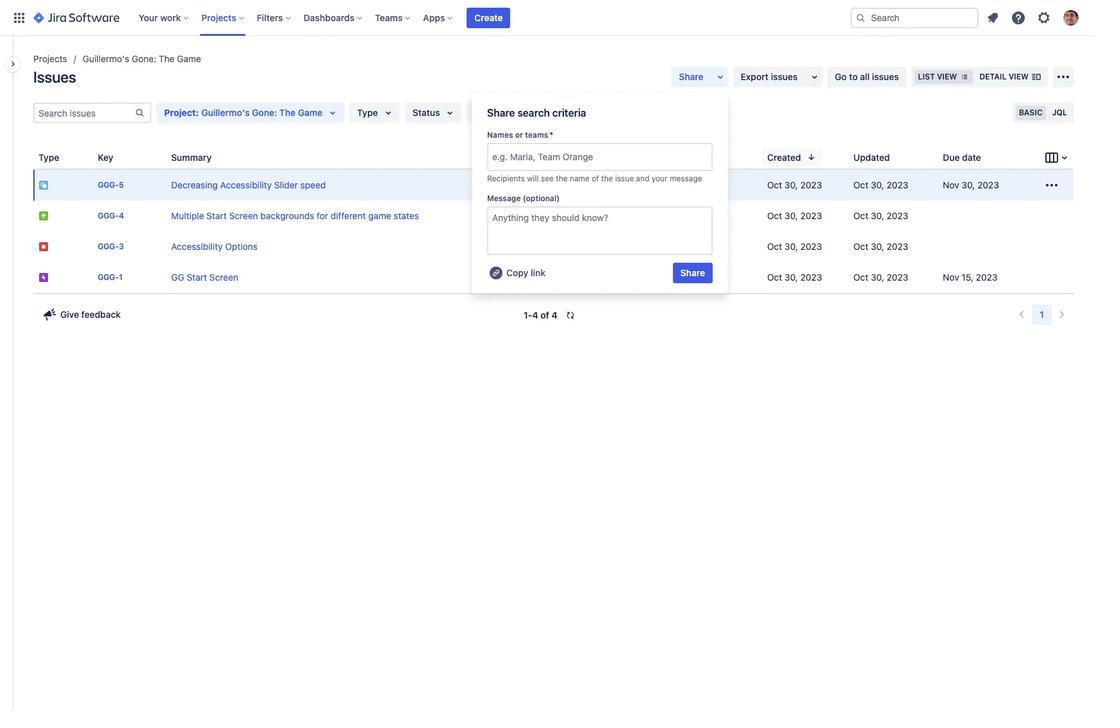 Task type: vqa. For each thing, say whether or not it's contained in the screenshot.
the left page
no



Task type: describe. For each thing, give the bounding box(es) containing it.
export
[[741, 71, 769, 82]]

1 horizontal spatial gone:
[[252, 107, 277, 118]]

your profile and settings image
[[1064, 10, 1079, 25]]

chevron down icon image
[[1058, 150, 1073, 165]]

unresolved for decreasing accessibility slider speed
[[668, 180, 715, 190]]

search image
[[856, 13, 866, 23]]

to
[[850, 71, 858, 82]]

list view
[[919, 72, 958, 81]]

open share dialog image
[[713, 69, 728, 85]]

Message (optional) text field
[[487, 207, 713, 255]]

your work
[[139, 12, 181, 23]]

resolution
[[668, 152, 713, 163]]

gg start screen link
[[171, 272, 238, 283]]

guillermo's gone: the game link
[[83, 51, 201, 67]]

row containing accessibility options
[[33, 232, 1074, 262]]

recipients
[[487, 174, 525, 183]]

ggg- for decreasing
[[98, 180, 119, 190]]

share button
[[673, 263, 713, 283]]

bug image
[[38, 242, 49, 252]]

type inside button
[[38, 152, 59, 163]]

sidebar navigation image
[[0, 51, 28, 77]]

epic image
[[38, 273, 49, 283]]

issue
[[615, 174, 634, 183]]

ggg- for gg
[[98, 273, 119, 282]]

all
[[861, 71, 870, 82]]

give feedback
[[60, 309, 121, 320]]

resolution button
[[663, 148, 734, 166]]

backgrounds
[[261, 210, 314, 221]]

go to all issues link
[[828, 67, 907, 87]]

decreasing accessibility slider speed
[[171, 180, 326, 190]]

p button
[[512, 148, 543, 166]]

1 vertical spatial of
[[541, 310, 550, 321]]

row containing multiple start screen backgrounds for different game states
[[33, 201, 1074, 232]]

multiple start screen backgrounds for different game states link
[[171, 210, 419, 221]]

multiple start screen backgrounds for different game states
[[171, 210, 419, 221]]

gg start screen
[[171, 272, 238, 283]]

notifications image
[[986, 10, 1001, 25]]

*
[[550, 130, 554, 140]]

open export issues dropdown image
[[807, 69, 823, 85]]

different
[[331, 210, 366, 221]]

2 the from the left
[[602, 174, 613, 183]]

see
[[541, 174, 554, 183]]

15,
[[962, 272, 974, 283]]

nov for nov 15, 2023
[[943, 272, 960, 283]]

created button
[[762, 148, 822, 166]]

status button
[[405, 103, 462, 123]]

orange
[[563, 151, 594, 162]]

0 vertical spatial game
[[177, 53, 201, 64]]

5
[[119, 180, 124, 190]]

apps button
[[420, 7, 458, 28]]

type inside dropdown button
[[357, 107, 378, 118]]

names or teams *
[[487, 130, 554, 140]]

due date button
[[938, 148, 1002, 166]]

projects button
[[198, 7, 249, 28]]

share inside popup button
[[679, 71, 704, 82]]

maria,
[[510, 151, 536, 162]]

and
[[636, 174, 650, 183]]

ggg-3
[[98, 242, 124, 252]]

dashboards
[[304, 12, 355, 23]]

issue operations menu image
[[1045, 178, 1060, 193]]

0 vertical spatial the
[[159, 53, 175, 64]]

type button
[[350, 103, 400, 123]]

accessibility options
[[171, 241, 258, 252]]

created
[[768, 152, 801, 163]]

start for multiple
[[207, 210, 227, 221]]

3
[[119, 242, 124, 252]]

due date
[[943, 152, 982, 163]]

type button
[[33, 148, 80, 166]]

nov for nov 30, 2023
[[943, 180, 960, 190]]

give
[[60, 309, 79, 320]]

jql
[[1053, 108, 1068, 117]]

appswitcher icon image
[[12, 10, 27, 25]]

screen for multiple
[[229, 210, 258, 221]]

ggg-1 link
[[98, 273, 123, 282]]

for
[[317, 210, 328, 221]]

Search issues text field
[[35, 104, 135, 122]]

highest image
[[517, 180, 527, 190]]

1 vertical spatial accessibility
[[171, 241, 223, 252]]

teams
[[375, 12, 403, 23]]

banner containing your work
[[0, 0, 1095, 36]]

game
[[368, 210, 391, 221]]

unresolved for multiple start screen backgrounds for different game states
[[668, 210, 715, 221]]

decreasing
[[171, 180, 218, 190]]

accessibility options link
[[171, 241, 258, 252]]

teams button
[[371, 7, 416, 28]]

message (optional)
[[487, 194, 560, 203]]

drag column image for summary
[[166, 150, 181, 165]]

1 horizontal spatial the
[[280, 107, 296, 118]]

options
[[225, 241, 258, 252]]

updated button
[[849, 148, 911, 166]]

filters
[[257, 12, 283, 23]]

recipients will see the name of the issue and your message
[[487, 174, 703, 183]]

drag column image for created
[[762, 150, 778, 165]]

criteria
[[553, 107, 587, 119]]

summary button
[[166, 148, 232, 166]]

feedback
[[81, 309, 121, 320]]

message
[[670, 174, 703, 183]]

projects for projects link
[[33, 53, 67, 64]]

due
[[943, 152, 960, 163]]

dashboards button
[[300, 7, 368, 28]]



Task type: locate. For each thing, give the bounding box(es) containing it.
give feedback button
[[35, 305, 129, 325]]

0 horizontal spatial status
[[413, 107, 440, 118]]

projects right work
[[202, 12, 236, 23]]

1 inside button
[[1040, 309, 1045, 320]]

1 horizontal spatial game
[[298, 107, 323, 118]]

0 horizontal spatial issues
[[771, 71, 798, 82]]

accessibility up gg start screen
[[171, 241, 223, 252]]

status inside button
[[561, 152, 589, 163]]

states
[[394, 210, 419, 221]]

1
[[119, 273, 123, 282], [1040, 309, 1045, 320]]

decreasing accessibility slider speed link
[[171, 180, 326, 190]]

1 vertical spatial status
[[561, 152, 589, 163]]

0 vertical spatial projects
[[202, 12, 236, 23]]

accessibility left slider
[[220, 180, 272, 190]]

4 for ggg-
[[119, 211, 124, 221]]

ggg-5 link
[[98, 180, 124, 190]]

row containing decreasing accessibility slider speed
[[33, 170, 1074, 201]]

1 horizontal spatial 1
[[1040, 309, 1045, 320]]

1 horizontal spatial type
[[357, 107, 378, 118]]

projects link
[[33, 51, 67, 67]]

name
[[570, 174, 590, 183]]

2 nov from the top
[[943, 272, 960, 283]]

ggg-5
[[98, 180, 124, 190]]

1 horizontal spatial the
[[602, 174, 613, 183]]

e.g. maria, team orange
[[493, 151, 594, 162]]

ggg- up ggg-1 'link'
[[98, 242, 119, 252]]

1 issues from the left
[[771, 71, 798, 82]]

drag column image up ggg-5 link
[[93, 150, 108, 165]]

1 vertical spatial projects
[[33, 53, 67, 64]]

0 vertical spatial status
[[413, 107, 440, 118]]

2 unresolved from the top
[[668, 210, 715, 221]]

project : guillermo's gone: the game
[[164, 107, 323, 118]]

1 horizontal spatial status
[[561, 152, 589, 163]]

1 vertical spatial the
[[280, 107, 296, 118]]

status for status dropdown button
[[413, 107, 440, 118]]

3 drag column image from the left
[[849, 150, 864, 165]]

of right name
[[592, 174, 599, 183]]

board icon image
[[1045, 150, 1060, 165]]

0 horizontal spatial view
[[938, 72, 958, 81]]

medium high image
[[517, 211, 527, 221]]

of right 1-
[[541, 310, 550, 321]]

your work button
[[135, 7, 194, 28]]

0 horizontal spatial the
[[159, 53, 175, 64]]

drag column image inside due date button
[[938, 150, 954, 165]]

1 horizontal spatial drag column image
[[762, 150, 778, 165]]

0 vertical spatial of
[[592, 174, 599, 183]]

1 view from the left
[[938, 72, 958, 81]]

teams
[[525, 130, 549, 140]]

sorted in descending order image
[[807, 152, 817, 162]]

view for list view
[[938, 72, 958, 81]]

1 button
[[1033, 305, 1052, 325]]

0 horizontal spatial game
[[177, 53, 201, 64]]

row containing gg start screen
[[33, 262, 1074, 293]]

status inside dropdown button
[[413, 107, 440, 118]]

the left 'issue'
[[602, 174, 613, 183]]

2 row from the top
[[33, 201, 1074, 232]]

basic
[[1019, 108, 1043, 117]]

screen
[[229, 210, 258, 221], [210, 272, 238, 283]]

guillermo's right projects link
[[83, 53, 129, 64]]

search
[[518, 107, 550, 119]]

3 row from the top
[[33, 232, 1074, 262]]

ggg-3 link
[[98, 242, 124, 252]]

(optional)
[[523, 194, 560, 203]]

primary element
[[8, 0, 851, 36]]

1-
[[524, 310, 533, 321]]

status button
[[556, 148, 609, 166]]

your
[[139, 12, 158, 23]]

2 vertical spatial share
[[681, 267, 705, 278]]

issues element
[[33, 146, 1074, 293]]

speed
[[301, 180, 326, 190]]

gg
[[171, 272, 184, 283]]

0 vertical spatial accessibility
[[220, 180, 272, 190]]

1 vertical spatial nov
[[943, 272, 960, 283]]

share inside button
[[681, 267, 705, 278]]

drag column image up sub task icon
[[33, 150, 49, 165]]

0 vertical spatial screen
[[229, 210, 258, 221]]

key
[[98, 152, 113, 163]]

refresh image
[[566, 310, 576, 321]]

:
[[196, 107, 199, 118]]

your
[[652, 174, 668, 183]]

summary
[[171, 152, 212, 163]]

1 row from the top
[[33, 170, 1074, 201]]

4 row from the top
[[33, 262, 1074, 293]]

unresolved for gg start screen
[[668, 272, 715, 283]]

ggg- for multiple
[[98, 211, 119, 221]]

2 drag column image from the left
[[93, 150, 108, 165]]

project
[[164, 107, 196, 118]]

1 the from the left
[[556, 174, 568, 183]]

create button
[[467, 7, 511, 28]]

copy link
[[507, 267, 546, 278]]

2 horizontal spatial 4
[[552, 310, 558, 321]]

view right detail
[[1009, 72, 1029, 81]]

share search criteria
[[487, 107, 587, 119]]

export issues
[[741, 71, 798, 82]]

2 ggg- from the top
[[98, 211, 119, 221]]

0 vertical spatial type
[[357, 107, 378, 118]]

slider
[[274, 180, 298, 190]]

0 horizontal spatial projects
[[33, 53, 67, 64]]

status right type dropdown button
[[413, 107, 440, 118]]

lowest image
[[517, 273, 527, 283]]

or
[[515, 130, 523, 140]]

share button
[[672, 67, 728, 87]]

view
[[938, 72, 958, 81], [1009, 72, 1029, 81]]

1 horizontal spatial of
[[592, 174, 599, 183]]

1 drag column image from the left
[[166, 150, 181, 165]]

help image
[[1011, 10, 1027, 25]]

1 vertical spatial guillermo's
[[202, 107, 250, 118]]

0 horizontal spatial 1
[[119, 273, 123, 282]]

2 drag column image from the left
[[762, 150, 778, 165]]

screen down 'accessibility options'
[[210, 272, 238, 283]]

0 horizontal spatial type
[[38, 152, 59, 163]]

projects inside dropdown button
[[202, 12, 236, 23]]

1 horizontal spatial projects
[[202, 12, 236, 23]]

sub task image
[[38, 180, 49, 190]]

go
[[835, 71, 847, 82]]

drag column image inside summary button
[[166, 150, 181, 165]]

screen up 'options'
[[229, 210, 258, 221]]

nov 30, 2023
[[943, 180, 1000, 190]]

row
[[33, 170, 1074, 201], [33, 201, 1074, 232], [33, 232, 1074, 262], [33, 262, 1074, 293]]

1 vertical spatial start
[[187, 272, 207, 283]]

create
[[475, 12, 503, 23]]

work
[[160, 12, 181, 23]]

link
[[531, 267, 546, 278]]

export issues button
[[733, 67, 823, 87]]

4 unresolved from the top
[[668, 272, 715, 283]]

drag column image for key
[[93, 150, 108, 165]]

start right 'gg'
[[187, 272, 207, 283]]

0 horizontal spatial the
[[556, 174, 568, 183]]

start for gg
[[187, 272, 207, 283]]

4 inside issues element
[[119, 211, 124, 221]]

1 horizontal spatial 4
[[533, 310, 539, 321]]

drag column image
[[33, 150, 49, 165], [93, 150, 108, 165], [849, 150, 864, 165], [938, 150, 954, 165]]

ggg-4 link
[[98, 211, 124, 221]]

4
[[119, 211, 124, 221], [533, 310, 539, 321], [552, 310, 558, 321]]

start right the multiple
[[207, 210, 227, 221]]

drag column image left sorted in descending order image
[[762, 150, 778, 165]]

2 view from the left
[[1009, 72, 1029, 81]]

0 horizontal spatial drag column image
[[166, 150, 181, 165]]

1 vertical spatial type
[[38, 152, 59, 163]]

3 unresolved from the top
[[668, 241, 715, 252]]

screen for gg
[[210, 272, 238, 283]]

accessibility
[[220, 180, 272, 190], [171, 241, 223, 252]]

oct 30, 2023
[[768, 180, 823, 190], [854, 180, 909, 190], [768, 210, 823, 221], [854, 210, 909, 221], [768, 241, 823, 252], [854, 241, 909, 252], [768, 272, 823, 283], [854, 272, 909, 283]]

ggg-
[[98, 180, 119, 190], [98, 211, 119, 221], [98, 242, 119, 252], [98, 273, 119, 282]]

0 vertical spatial 1
[[119, 273, 123, 282]]

ggg- down ggg-3 link
[[98, 273, 119, 282]]

status for status button
[[561, 152, 589, 163]]

apps
[[423, 12, 445, 23]]

settings image
[[1037, 10, 1052, 25]]

nov 15, 2023
[[943, 272, 998, 283]]

copy
[[507, 267, 529, 278]]

drag column image inside created button
[[762, 150, 778, 165]]

guillermo's gone: the game
[[83, 53, 201, 64]]

status up name
[[561, 152, 589, 163]]

names
[[487, 130, 513, 140]]

drag column image up 'decreasing'
[[166, 150, 181, 165]]

nov
[[943, 180, 960, 190], [943, 272, 960, 283]]

copy link button
[[487, 263, 547, 283]]

issues right all
[[873, 71, 899, 82]]

import and bulk change issues image
[[1056, 69, 1072, 85]]

date
[[963, 152, 982, 163]]

drag column image left the date at the right
[[938, 150, 954, 165]]

ggg-1
[[98, 273, 123, 282]]

1 vertical spatial share
[[487, 107, 515, 119]]

1 vertical spatial gone:
[[252, 107, 277, 118]]

1 horizontal spatial issues
[[873, 71, 899, 82]]

p
[[517, 152, 523, 163]]

projects up issues
[[33, 53, 67, 64]]

1 drag column image from the left
[[33, 150, 49, 165]]

4 for 1-
[[533, 310, 539, 321]]

detail
[[980, 72, 1007, 81]]

2 issues from the left
[[873, 71, 899, 82]]

drag column image inside type button
[[33, 150, 49, 165]]

drag column image
[[166, 150, 181, 165], [762, 150, 778, 165]]

view for detail view
[[1009, 72, 1029, 81]]

drag column image inside key button
[[93, 150, 108, 165]]

nov left 15, at the top
[[943, 272, 960, 283]]

Search field
[[851, 7, 979, 28]]

0 vertical spatial gone:
[[132, 53, 156, 64]]

the right 'see'
[[556, 174, 568, 183]]

ggg- down ggg-5 link
[[98, 211, 119, 221]]

projects
[[202, 12, 236, 23], [33, 53, 67, 64]]

ggg- for accessibility
[[98, 242, 119, 252]]

1 horizontal spatial view
[[1009, 72, 1029, 81]]

drag column image for updated
[[849, 150, 864, 165]]

1 inside issues element
[[119, 273, 123, 282]]

1 horizontal spatial guillermo's
[[202, 107, 250, 118]]

0 horizontal spatial gone:
[[132, 53, 156, 64]]

0 vertical spatial start
[[207, 210, 227, 221]]

ggg- down key button
[[98, 180, 119, 190]]

list
[[919, 72, 935, 81]]

0 vertical spatial nov
[[943, 180, 960, 190]]

0 horizontal spatial 4
[[119, 211, 124, 221]]

detail view
[[980, 72, 1029, 81]]

3 ggg- from the top
[[98, 242, 119, 252]]

drag column image for due date
[[938, 150, 954, 165]]

4 ggg- from the top
[[98, 273, 119, 282]]

2023
[[801, 180, 823, 190], [887, 180, 909, 190], [978, 180, 1000, 190], [801, 210, 823, 221], [887, 210, 909, 221], [801, 241, 823, 252], [887, 241, 909, 252], [801, 272, 823, 283], [887, 272, 909, 283], [976, 272, 998, 283]]

the
[[556, 174, 568, 183], [602, 174, 613, 183]]

go to all issues
[[835, 71, 899, 82]]

unresolved
[[668, 180, 715, 190], [668, 210, 715, 221], [668, 241, 715, 252], [668, 272, 715, 283]]

drag column image right sorted in descending order image
[[849, 150, 864, 165]]

issues right export
[[771, 71, 798, 82]]

drag column image for type
[[33, 150, 49, 165]]

0 horizontal spatial guillermo's
[[83, 53, 129, 64]]

4 drag column image from the left
[[938, 150, 954, 165]]

filters button
[[253, 7, 296, 28]]

0 horizontal spatial of
[[541, 310, 550, 321]]

banner
[[0, 0, 1095, 36]]

multiple
[[171, 210, 204, 221]]

drag column image inside updated button
[[849, 150, 864, 165]]

unresolved for accessibility options
[[668, 241, 715, 252]]

1 nov from the top
[[943, 180, 960, 190]]

projects for projects dropdown button
[[202, 12, 236, 23]]

view right list
[[938, 72, 958, 81]]

1 vertical spatial 1
[[1040, 309, 1045, 320]]

nov down due
[[943, 180, 960, 190]]

1 vertical spatial game
[[298, 107, 323, 118]]

issues inside button
[[771, 71, 798, 82]]

improvement image
[[38, 211, 49, 221]]

jira software image
[[33, 10, 119, 25], [33, 10, 119, 25]]

e.g.
[[493, 151, 508, 162]]

status
[[413, 107, 440, 118], [561, 152, 589, 163]]

1 unresolved from the top
[[668, 180, 715, 190]]

1 vertical spatial screen
[[210, 272, 238, 283]]

ggg-4
[[98, 211, 124, 221]]

guillermo's right :
[[202, 107, 250, 118]]

0 vertical spatial share
[[679, 71, 704, 82]]

0 vertical spatial guillermo's
[[83, 53, 129, 64]]

1 ggg- from the top
[[98, 180, 119, 190]]

key button
[[93, 148, 134, 166]]

updated
[[854, 152, 890, 163]]



